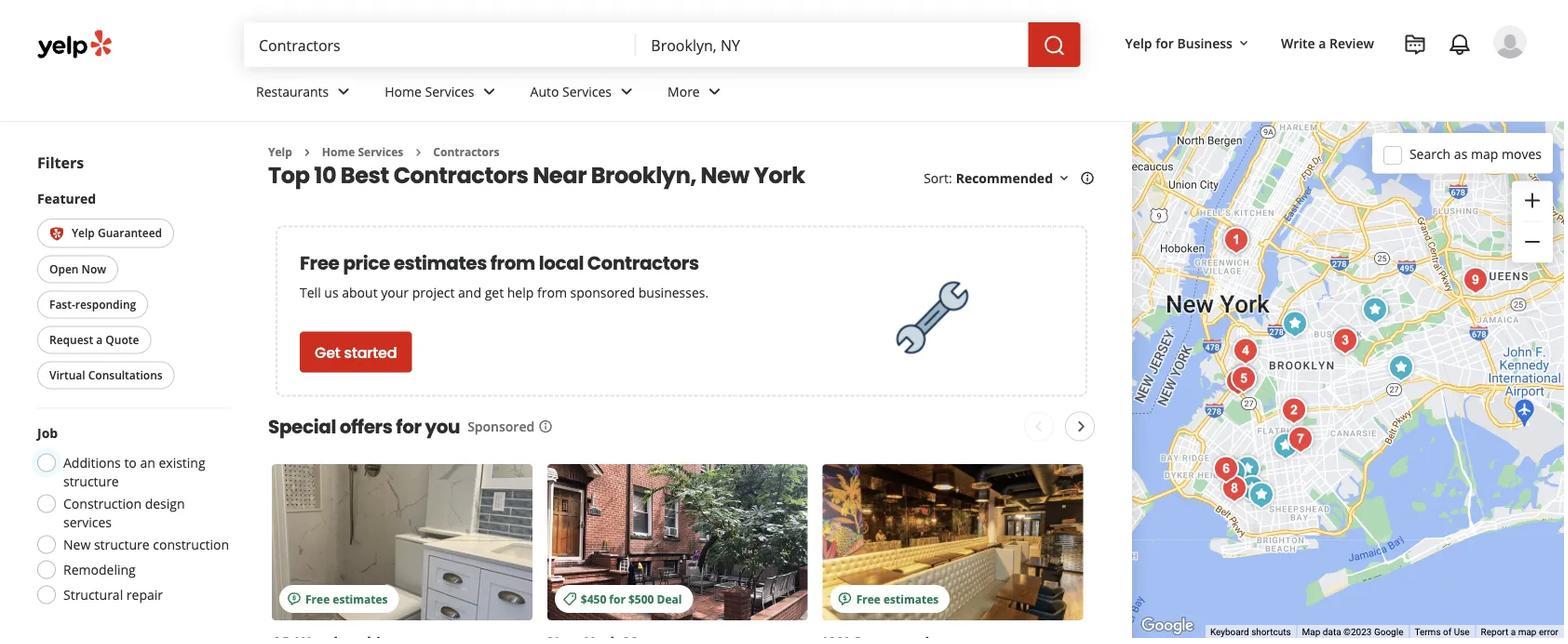 Task type: locate. For each thing, give the bounding box(es) containing it.
gushi construction image
[[1229, 451, 1267, 489]]

1 horizontal spatial services
[[425, 83, 475, 100]]

fast-
[[49, 297, 75, 312]]

remodeling
[[63, 562, 136, 579]]

for left $500
[[609, 591, 626, 607]]

1 vertical spatial yelp
[[268, 144, 292, 160]]

top 10 best contractors near brooklyn, new york
[[268, 160, 805, 191]]

yelp guaranteed button
[[37, 219, 174, 248]]

structural repair
[[63, 587, 163, 604]]

free estimates right 16 free estimates v2 image at the bottom
[[857, 591, 939, 607]]

get started
[[315, 342, 397, 363]]

1 horizontal spatial free estimates
[[857, 591, 939, 607]]

yelp for business button
[[1118, 26, 1259, 60]]

free for 16 free estimates v2 image at the bottom
[[857, 591, 881, 607]]

home right 16 chevron right v2 icon
[[322, 144, 355, 160]]

0 horizontal spatial 24 chevron down v2 image
[[333, 80, 355, 103]]

about
[[342, 284, 378, 302]]

next image
[[1071, 416, 1093, 438]]

1 horizontal spatial 24 chevron down v2 image
[[616, 80, 638, 103]]

services down find text field
[[425, 83, 475, 100]]

request a quote
[[49, 332, 139, 348]]

24 chevron down v2 image for auto services
[[616, 80, 638, 103]]

a for write
[[1319, 34, 1327, 52]]

sort:
[[924, 169, 953, 187]]

option group
[[32, 424, 231, 610]]

free estimates right 16 free estimates v2 icon
[[306, 591, 388, 607]]

ace home renovation image
[[1226, 361, 1263, 398], [1226, 361, 1263, 398]]

24 chevron down v2 image for home services
[[478, 80, 501, 103]]

services left 16 chevron right v2 image
[[358, 144, 404, 160]]

nyc general contractors image
[[1268, 428, 1305, 465]]

notifications image
[[1449, 34, 1472, 56]]

responding
[[75, 297, 136, 312]]

structure down additions
[[63, 473, 119, 491]]

0 vertical spatial map
[[1472, 145, 1499, 163]]

price
[[343, 250, 390, 276]]

free up tell
[[300, 250, 340, 276]]

new
[[701, 160, 750, 191], [63, 536, 91, 554]]

for
[[1156, 34, 1174, 52], [396, 414, 422, 440], [609, 591, 626, 607]]

structure down construction design services
[[94, 536, 150, 554]]

a to z renovations image
[[1218, 222, 1256, 259]]

0 vertical spatial a
[[1319, 34, 1327, 52]]

1 horizontal spatial for
[[609, 591, 626, 607]]

restaurants
[[256, 83, 329, 100]]

home services link
[[370, 67, 516, 121], [322, 144, 404, 160]]

2 horizontal spatial for
[[1156, 34, 1174, 52]]

1 vertical spatial a
[[96, 332, 103, 348]]

1 vertical spatial home
[[322, 144, 355, 160]]

0 horizontal spatial a
[[96, 332, 103, 348]]

you
[[425, 414, 460, 440]]

0 horizontal spatial new
[[63, 536, 91, 554]]

home services link right 16 chevron right v2 icon
[[322, 144, 404, 160]]

estimates
[[394, 250, 487, 276], [333, 591, 388, 607], [884, 591, 939, 607]]

additions
[[63, 454, 121, 472]]

1 vertical spatial for
[[396, 414, 422, 440]]

1 free estimates from the left
[[306, 591, 388, 607]]

map region
[[983, 64, 1565, 639]]

$500
[[629, 591, 654, 607]]

10
[[314, 160, 336, 191]]

consultations
[[88, 368, 163, 383]]

2 horizontal spatial yelp
[[1126, 34, 1153, 52]]

$450
[[581, 591, 607, 607]]

for inside button
[[1156, 34, 1174, 52]]

a inside write a review link
[[1319, 34, 1327, 52]]

estimates up project
[[394, 250, 487, 276]]

home services right 16 chevron right v2 icon
[[322, 144, 404, 160]]

new left york
[[701, 160, 750, 191]]

bolo renovations image
[[1283, 421, 1320, 459]]

york
[[754, 160, 805, 191]]

featured
[[37, 190, 96, 207]]

as
[[1455, 145, 1468, 163]]

home services link down find text field
[[370, 67, 516, 121]]

from down local
[[537, 284, 567, 302]]

help
[[507, 284, 534, 302]]

0 vertical spatial structure
[[63, 473, 119, 491]]

j&y construction image
[[1383, 350, 1420, 387]]

map right as
[[1472, 145, 1499, 163]]

home inside the business categories element
[[385, 83, 422, 100]]

shortcuts
[[1252, 627, 1291, 639]]

offers
[[340, 414, 393, 440]]

from
[[491, 250, 535, 276], [537, 284, 567, 302]]

0 vertical spatial new
[[701, 160, 750, 191]]

home down find field
[[385, 83, 422, 100]]

services for 24 chevron down v2 icon inside auto services link
[[563, 83, 612, 100]]

strictly cleaning restoration image
[[1220, 364, 1257, 401]]

your
[[381, 284, 409, 302]]

free inside free price estimates from local contractors tell us about your project and get help from sponsored businesses.
[[300, 250, 340, 276]]

search as map moves
[[1410, 145, 1542, 163]]

0 vertical spatial from
[[491, 250, 535, 276]]

1 horizontal spatial a
[[1319, 34, 1327, 52]]

0 vertical spatial yelp
[[1126, 34, 1153, 52]]

2 vertical spatial yelp
[[72, 225, 95, 241]]

guaranteed
[[98, 225, 162, 241]]

0 horizontal spatial 24 chevron down v2 image
[[478, 80, 501, 103]]

moves
[[1502, 145, 1542, 163]]

from up help
[[491, 250, 535, 276]]

0 horizontal spatial from
[[491, 250, 535, 276]]

yelp for yelp link
[[268, 144, 292, 160]]

free estimates for 16 free estimates v2 icon
[[306, 591, 388, 607]]

services inside "link"
[[425, 83, 475, 100]]

of
[[1444, 627, 1452, 639]]

report
[[1482, 627, 1509, 639]]

a for report
[[1511, 627, 1517, 639]]

a right report
[[1511, 627, 1517, 639]]

2 24 chevron down v2 image from the left
[[704, 80, 726, 103]]

None search field
[[244, 22, 1085, 67]]

estimates for 1st free estimates link from the right
[[884, 591, 939, 607]]

terms of use
[[1415, 627, 1470, 639]]

24 chevron down v2 image inside auto services link
[[616, 80, 638, 103]]

free
[[300, 250, 340, 276], [306, 591, 330, 607], [857, 591, 881, 607]]

2 vertical spatial for
[[609, 591, 626, 607]]

0 horizontal spatial estimates
[[333, 591, 388, 607]]

free for 16 free estimates v2 icon
[[306, 591, 330, 607]]

0 horizontal spatial free estimates
[[306, 591, 388, 607]]

repair
[[126, 587, 163, 604]]

contractors link
[[433, 144, 500, 160]]

estimates right 16 free estimates v2 image at the bottom
[[884, 591, 939, 607]]

24 chevron down v2 image right the auto services
[[616, 80, 638, 103]]

construction
[[63, 495, 142, 513]]

1 vertical spatial home services link
[[322, 144, 404, 160]]

16 deal v2 image
[[562, 592, 577, 607]]

contractors inside free price estimates from local contractors tell us about your project and get help from sponsored businesses.
[[587, 250, 699, 276]]

yelp right 16 yelp guaranteed v2 icon
[[72, 225, 95, 241]]

yelp inside user actions element
[[1126, 34, 1153, 52]]

for left business
[[1156, 34, 1174, 52]]

structural
[[63, 587, 123, 604]]

new down the services
[[63, 536, 91, 554]]

a right the write
[[1319, 34, 1327, 52]]

top
[[268, 160, 310, 191]]

yelp for business
[[1126, 34, 1233, 52]]

24 chevron down v2 image inside restaurants link
[[333, 80, 355, 103]]

2 24 chevron down v2 image from the left
[[616, 80, 638, 103]]

1 horizontal spatial estimates
[[394, 250, 487, 276]]

more link
[[653, 67, 741, 121]]

free right 16 free estimates v2 icon
[[306, 591, 330, 607]]

auto services link
[[516, 67, 653, 121]]

1 horizontal spatial 24 chevron down v2 image
[[704, 80, 726, 103]]

1 horizontal spatial yelp
[[268, 144, 292, 160]]

filters
[[37, 153, 84, 173]]

terms of use link
[[1415, 627, 1470, 639]]

a inside request a quote button
[[96, 332, 103, 348]]

24 chevron down v2 image inside more link
[[704, 80, 726, 103]]

get started button
[[300, 332, 412, 373]]

home services inside "link"
[[385, 83, 475, 100]]

structure
[[63, 473, 119, 491], [94, 536, 150, 554]]

underconstruction.aks image
[[1327, 323, 1365, 360]]

estimates right 16 free estimates v2 icon
[[333, 591, 388, 607]]

0 vertical spatial home
[[385, 83, 422, 100]]

option group containing job
[[32, 424, 231, 610]]

16 chevron right v2 image
[[411, 145, 426, 160]]

new inside option group
[[63, 536, 91, 554]]

neil design pros image
[[1277, 306, 1314, 343]]

0 horizontal spatial for
[[396, 414, 422, 440]]

yelp left 16 chevron right v2 icon
[[268, 144, 292, 160]]

user actions element
[[1111, 23, 1554, 138]]

1 vertical spatial new
[[63, 536, 91, 554]]

2 vertical spatial a
[[1511, 627, 1517, 639]]

1 horizontal spatial map
[[1519, 627, 1537, 639]]

free right 16 free estimates v2 image at the bottom
[[857, 591, 881, 607]]

special
[[268, 414, 336, 440]]

data
[[1323, 627, 1342, 639]]

map
[[1472, 145, 1499, 163], [1519, 627, 1537, 639]]

yelp left business
[[1126, 34, 1153, 52]]

local
[[539, 250, 584, 276]]

ny city contractors image
[[1208, 451, 1245, 489]]

virtual
[[49, 368, 85, 383]]

0 horizontal spatial free estimates link
[[272, 464, 533, 621]]

0 vertical spatial for
[[1156, 34, 1174, 52]]

free estimates for 16 free estimates v2 image at the bottom
[[857, 591, 939, 607]]

2 horizontal spatial estimates
[[884, 591, 939, 607]]

1 24 chevron down v2 image from the left
[[333, 80, 355, 103]]

2 horizontal spatial services
[[563, 83, 612, 100]]

0 vertical spatial home services
[[385, 83, 475, 100]]

24 chevron down v2 image inside home services "link"
[[478, 80, 501, 103]]

more
[[668, 83, 700, 100]]

design
[[145, 495, 185, 513]]

0 horizontal spatial map
[[1472, 145, 1499, 163]]

yelp inside featured group
[[72, 225, 95, 241]]

None field
[[259, 34, 622, 55], [651, 34, 1014, 55], [651, 34, 1014, 55]]

keyboard
[[1211, 627, 1250, 639]]

brooklyn,
[[591, 160, 697, 191]]

16 chevron right v2 image
[[300, 145, 315, 160]]

sabi construction image
[[1216, 455, 1253, 492]]

1 horizontal spatial free estimates link
[[823, 464, 1084, 621]]

yelp
[[1126, 34, 1153, 52], [268, 144, 292, 160], [72, 225, 95, 241]]

24 chevron down v2 image left auto
[[478, 80, 501, 103]]

arta restoration image
[[1458, 262, 1495, 299]]

job
[[37, 425, 58, 442]]

home services
[[385, 83, 475, 100], [322, 144, 404, 160]]

map data ©2023 google
[[1303, 627, 1404, 639]]

0 vertical spatial home services link
[[370, 67, 516, 121]]

2 horizontal spatial a
[[1511, 627, 1517, 639]]

virtual consultations
[[49, 368, 163, 383]]

us
[[324, 284, 339, 302]]

24 chevron down v2 image right 'restaurants'
[[333, 80, 355, 103]]

0 horizontal spatial yelp
[[72, 225, 95, 241]]

1 horizontal spatial home
[[385, 83, 422, 100]]

24 chevron down v2 image right more
[[704, 80, 726, 103]]

contractors
[[433, 144, 500, 160], [394, 160, 529, 191], [587, 250, 699, 276]]

map left error
[[1519, 627, 1537, 639]]

construction
[[153, 536, 229, 554]]

for left you
[[396, 414, 422, 440]]

services right auto
[[563, 83, 612, 100]]

16 free estimates v2 image
[[838, 592, 853, 607]]

construction design services
[[63, 495, 185, 532]]

home services down find text field
[[385, 83, 475, 100]]

underconstruction.aks image
[[1327, 323, 1365, 360]]

2 free estimates from the left
[[857, 591, 939, 607]]

home
[[385, 83, 422, 100], [322, 144, 355, 160]]

group
[[1513, 181, 1554, 263]]

virtual consultations button
[[37, 362, 175, 390]]

24 chevron down v2 image
[[478, 80, 501, 103], [616, 80, 638, 103]]

get
[[485, 284, 504, 302]]

16 info v2 image
[[1080, 171, 1095, 186]]

search image
[[1044, 35, 1066, 57]]

open
[[49, 262, 79, 277]]

innovation construction ny image
[[1276, 393, 1313, 430]]

1 free estimates link from the left
[[272, 464, 533, 621]]

1 vertical spatial map
[[1519, 627, 1537, 639]]

24 chevron down v2 image
[[333, 80, 355, 103], [704, 80, 726, 103]]

1 horizontal spatial from
[[537, 284, 567, 302]]

1 24 chevron down v2 image from the left
[[478, 80, 501, 103]]

16 chevron down v2 image
[[1237, 36, 1252, 51]]

a left quote
[[96, 332, 103, 348]]



Task type: vqa. For each thing, say whether or not it's contained in the screenshot.
existing
yes



Task type: describe. For each thing, give the bounding box(es) containing it.
1 vertical spatial structure
[[94, 536, 150, 554]]

write a review link
[[1274, 26, 1382, 60]]

new york masonry image
[[1234, 471, 1271, 508]]

map for moves
[[1472, 145, 1499, 163]]

terms
[[1415, 627, 1441, 639]]

report a map error
[[1482, 627, 1559, 639]]

16 yelp guaranteed v2 image
[[49, 227, 64, 242]]

yelp guaranteed
[[72, 225, 162, 241]]

yelp link
[[268, 144, 292, 160]]

new structure construction
[[63, 536, 229, 554]]

mateo r. image
[[1494, 25, 1528, 59]]

business
[[1178, 34, 1233, 52]]

$450 for $500 deal
[[581, 591, 682, 607]]

structure inside additions to an existing structure
[[63, 473, 119, 491]]

map
[[1303, 627, 1321, 639]]

estimates inside free price estimates from local contractors tell us about your project and get help from sponsored businesses.
[[394, 250, 487, 276]]

restaurants link
[[241, 67, 370, 121]]

16 info v2 image
[[539, 420, 553, 435]]

tell
[[300, 284, 321, 302]]

search
[[1410, 145, 1451, 163]]

24 chevron down v2 image for restaurants
[[333, 80, 355, 103]]

free price estimates from local contractors tell us about your project and get help from sponsored businesses.
[[300, 250, 709, 302]]

request a quote button
[[37, 326, 151, 354]]

services
[[63, 514, 112, 532]]

none field find
[[259, 34, 622, 55]]

error
[[1540, 627, 1559, 639]]

write
[[1282, 34, 1316, 52]]

project
[[412, 284, 455, 302]]

write a review
[[1282, 34, 1375, 52]]

previous image
[[1028, 416, 1050, 438]]

map for error
[[1519, 627, 1537, 639]]

additions to an existing structure
[[63, 454, 205, 491]]

deal
[[657, 591, 682, 607]]

fast-responding button
[[37, 291, 148, 319]]

near
[[533, 160, 587, 191]]

to
[[124, 454, 137, 472]]

ar woodworking image
[[1357, 292, 1394, 329]]

a for request
[[96, 332, 103, 348]]

yelp for yelp guaranteed
[[72, 225, 95, 241]]

1 vertical spatial from
[[537, 284, 567, 302]]

©2023
[[1344, 627, 1372, 639]]

keyboard shortcuts
[[1211, 627, 1291, 639]]

now
[[82, 262, 106, 277]]

and
[[458, 284, 482, 302]]

Find text field
[[259, 34, 622, 55]]

report a map error link
[[1482, 627, 1559, 639]]

keyboard shortcuts button
[[1211, 626, 1291, 639]]

$450 for $500 deal link
[[548, 464, 808, 621]]

sponsored
[[571, 284, 635, 302]]

a to z renovations image
[[1218, 222, 1256, 259]]

google image
[[1137, 615, 1199, 639]]

zoom in image
[[1522, 190, 1544, 212]]

free price estimates from local contractors image
[[886, 271, 979, 365]]

started
[[344, 342, 397, 363]]

projects image
[[1405, 34, 1427, 56]]

featured group
[[34, 189, 231, 393]]

auto services
[[530, 83, 612, 100]]

cnm construction image
[[1216, 471, 1254, 508]]

open now button
[[37, 256, 118, 284]]

review
[[1330, 34, 1375, 52]]

special offers for you
[[268, 414, 460, 440]]

fast-responding
[[49, 297, 136, 312]]

for for yelp
[[1156, 34, 1174, 52]]

use
[[1455, 627, 1470, 639]]

business categories element
[[241, 67, 1528, 121]]

2 free estimates link from the left
[[823, 464, 1084, 621]]

16 free estimates v2 image
[[287, 592, 302, 607]]

an
[[140, 454, 155, 472]]

sponsored
[[468, 418, 535, 436]]

get
[[315, 342, 341, 363]]

existing
[[159, 454, 205, 472]]

services for 24 chevron down v2 icon within the home services "link"
[[425, 83, 475, 100]]

for for $450
[[609, 591, 626, 607]]

0 horizontal spatial services
[[358, 144, 404, 160]]

request
[[49, 332, 93, 348]]

best
[[341, 160, 389, 191]]

auto
[[530, 83, 559, 100]]

quote
[[106, 332, 139, 348]]

1 vertical spatial home services
[[322, 144, 404, 160]]

24 chevron down v2 image for more
[[704, 80, 726, 103]]

businesses.
[[639, 284, 709, 302]]

google
[[1375, 627, 1404, 639]]

zoom out image
[[1522, 231, 1544, 253]]

estimates for 2nd free estimates link from the right
[[333, 591, 388, 607]]

k.f. kitchen cabinets image
[[1228, 333, 1265, 370]]

demo too reno image
[[1243, 477, 1281, 515]]

0 horizontal spatial home
[[322, 144, 355, 160]]

yelp for yelp for business
[[1126, 34, 1153, 52]]

1 horizontal spatial new
[[701, 160, 750, 191]]



